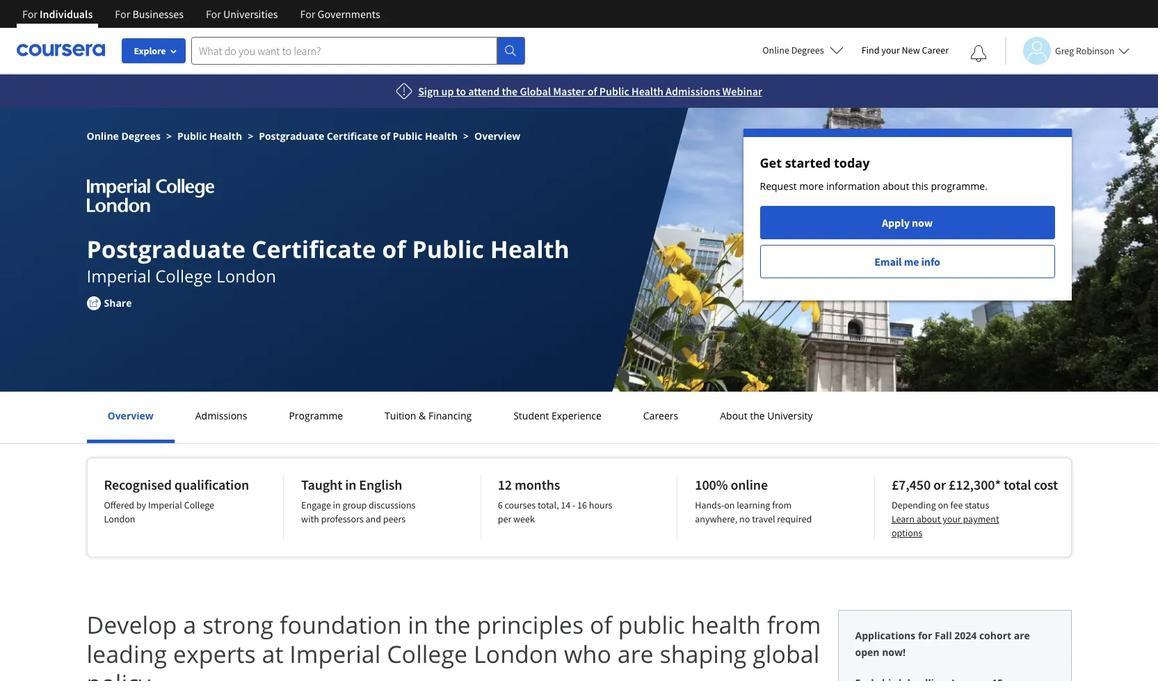 Task type: describe. For each thing, give the bounding box(es) containing it.
for for universities
[[206, 7, 221, 21]]

get started today
[[760, 155, 870, 171]]

student experience link
[[510, 409, 606, 422]]

from inside develop a strong foundation in the principles of public health from leading experts at imperial college london who are shaping global policy.
[[768, 609, 822, 641]]

0 vertical spatial postgraduate
[[259, 129, 325, 143]]

find
[[862, 44, 880, 56]]

What do you want to learn? text field
[[191, 37, 498, 64]]

week
[[514, 513, 535, 525]]

request more information about this programme.
[[760, 180, 988, 193]]

applications
[[856, 629, 916, 642]]

taught
[[301, 476, 343, 493]]

for businesses
[[115, 7, 184, 21]]

master
[[553, 84, 586, 98]]

group
[[343, 499, 367, 512]]

new
[[902, 44, 921, 56]]

leading
[[87, 638, 167, 670]]

online degrees
[[763, 44, 825, 56]]

individuals
[[40, 7, 93, 21]]

recognised qualification offered by imperial college london
[[104, 476, 249, 525]]

public
[[619, 609, 685, 641]]

are inside develop a strong foundation in the principles of public health from leading experts at imperial college london who are shaping global policy.
[[618, 638, 654, 670]]

3 > from the left
[[464, 129, 469, 143]]

for
[[919, 629, 933, 642]]

public inside postgraduate certificate of public health imperial college london
[[412, 233, 484, 265]]

of inside postgraduate certificate of public health imperial college london
[[382, 233, 406, 265]]

who
[[565, 638, 612, 670]]

with
[[301, 513, 319, 525]]

degrees for online degrees
[[792, 44, 825, 56]]

attend
[[469, 84, 500, 98]]

find your new career
[[862, 44, 949, 56]]

12 months 6 courses total, 14 - 16 hours per week
[[498, 476, 613, 525]]

about
[[721, 409, 748, 422]]

months
[[515, 476, 561, 493]]

apply now button
[[760, 206, 1056, 239]]

£12,300*
[[949, 476, 1002, 493]]

for universities
[[206, 7, 278, 21]]

-
[[573, 499, 576, 512]]

overview link
[[103, 409, 158, 422]]

develop
[[87, 609, 177, 641]]

started
[[786, 155, 831, 171]]

your inside £7,450 or £12,300* total cost depending on fee status learn about your payment options
[[943, 513, 962, 525]]

learning
[[737, 499, 771, 512]]

about inside £7,450 or £12,300* total cost depending on fee status learn about your payment options
[[917, 513, 941, 525]]

more
[[800, 180, 824, 193]]

1 horizontal spatial admissions
[[666, 84, 721, 98]]

peers
[[383, 513, 406, 525]]

student experience
[[514, 409, 602, 422]]

global
[[753, 638, 820, 670]]

sign up to attend the global master of public health admissions webinar link
[[418, 84, 763, 98]]

open
[[856, 646, 880, 659]]

me
[[905, 255, 920, 269]]

programme
[[289, 409, 343, 422]]

programme link
[[285, 409, 347, 422]]

2024
[[955, 629, 977, 642]]

financing
[[429, 409, 472, 422]]

postgraduate inside postgraduate certificate of public health imperial college london
[[87, 233, 246, 265]]

learn about your payment options link
[[892, 513, 1000, 539]]

college inside develop a strong foundation in the principles of public health from leading experts at imperial college london who are shaping global policy.
[[387, 638, 468, 670]]

college inside recognised qualification offered by imperial college london
[[184, 499, 214, 512]]

engage
[[301, 499, 331, 512]]

£7,450 or £12,300* total cost depending on fee status learn about your payment options
[[892, 476, 1059, 539]]

share button
[[87, 296, 153, 310]]

1 vertical spatial overview
[[108, 409, 154, 422]]

taught in english engage in group discussions with professors and peers
[[301, 476, 416, 525]]

12
[[498, 476, 512, 493]]

online degrees button
[[752, 35, 855, 65]]

request
[[760, 180, 797, 193]]

email me info
[[875, 255, 941, 269]]

about the university
[[721, 409, 813, 422]]

coursera image
[[17, 39, 105, 61]]

tuition & financing
[[385, 409, 472, 422]]

information
[[827, 180, 881, 193]]

professors
[[321, 513, 364, 525]]

experts
[[173, 638, 256, 670]]

now!
[[883, 646, 906, 659]]

cost
[[1035, 476, 1059, 493]]

online degrees > public health > postgraduate certificate of public health > overview
[[87, 129, 521, 143]]

greg robinson button
[[1006, 37, 1131, 64]]

this
[[912, 180, 929, 193]]

depending
[[892, 499, 937, 512]]

required
[[778, 513, 812, 525]]

explore button
[[122, 38, 186, 63]]

london inside postgraduate certificate of public health imperial college london
[[217, 264, 276, 287]]

hands-
[[696, 499, 725, 512]]

email me info button
[[760, 245, 1056, 278]]

&
[[419, 409, 426, 422]]

options
[[892, 527, 923, 539]]

principles
[[477, 609, 584, 641]]

foundation
[[280, 609, 402, 641]]

courses
[[505, 499, 536, 512]]

£7,450
[[892, 476, 931, 493]]

and
[[366, 513, 381, 525]]

2 > from the left
[[248, 129, 253, 143]]

develop a strong foundation in the principles of public health from leading experts at imperial college london who are shaping global policy.
[[87, 609, 822, 681]]



Task type: locate. For each thing, give the bounding box(es) containing it.
0 horizontal spatial on
[[725, 499, 735, 512]]

1 horizontal spatial your
[[943, 513, 962, 525]]

programme.
[[932, 180, 988, 193]]

1 horizontal spatial online
[[763, 44, 790, 56]]

sign
[[418, 84, 439, 98]]

postgraduate certificate of public health link
[[259, 129, 458, 143]]

admissions up qualification in the bottom left of the page
[[195, 409, 247, 422]]

explore
[[134, 45, 166, 57]]

recognised
[[104, 476, 172, 493]]

1 vertical spatial about
[[917, 513, 941, 525]]

0 vertical spatial certificate
[[327, 129, 378, 143]]

now
[[912, 216, 933, 230]]

the inside develop a strong foundation in the principles of public health from leading experts at imperial college london who are shaping global policy.
[[435, 609, 471, 641]]

imperial
[[87, 264, 151, 287], [148, 499, 182, 512], [290, 638, 381, 670]]

on inside £7,450 or £12,300* total cost depending on fee status learn about your payment options
[[939, 499, 949, 512]]

from inside 100% online hands-on learning from anywhere, no travel required
[[773, 499, 792, 512]]

travel
[[752, 513, 776, 525]]

university
[[768, 409, 813, 422]]

1 vertical spatial the
[[751, 409, 765, 422]]

1 vertical spatial postgraduate
[[87, 233, 246, 265]]

about down depending
[[917, 513, 941, 525]]

14
[[561, 499, 571, 512]]

0 horizontal spatial >
[[166, 129, 172, 143]]

tuition & financing link
[[381, 409, 476, 422]]

find your new career link
[[855, 42, 956, 59]]

a
[[183, 609, 196, 641]]

from up required
[[773, 499, 792, 512]]

by
[[136, 499, 146, 512]]

cohort
[[980, 629, 1012, 642]]

admissions left the webinar
[[666, 84, 721, 98]]

online for online degrees > public health > postgraduate certificate of public health > overview
[[87, 129, 119, 143]]

1 horizontal spatial london
[[217, 264, 276, 287]]

total,
[[538, 499, 559, 512]]

0 vertical spatial in
[[345, 476, 357, 493]]

2 horizontal spatial the
[[751, 409, 765, 422]]

imperial inside postgraduate certificate of public health imperial college london
[[87, 264, 151, 287]]

>
[[166, 129, 172, 143], [248, 129, 253, 143], [464, 129, 469, 143]]

apply now
[[883, 216, 933, 230]]

1 horizontal spatial on
[[939, 499, 949, 512]]

0 vertical spatial from
[[773, 499, 792, 512]]

for left businesses
[[115, 7, 130, 21]]

for for businesses
[[115, 7, 130, 21]]

1 vertical spatial online
[[87, 129, 119, 143]]

learn
[[892, 513, 915, 525]]

are inside applications for fall 2024 cohort are open now!
[[1015, 629, 1031, 642]]

imperial inside develop a strong foundation in the principles of public health from leading experts at imperial college london who are shaping global policy.
[[290, 638, 381, 670]]

careers link
[[639, 409, 683, 422]]

hours
[[589, 499, 613, 512]]

2 vertical spatial imperial
[[290, 638, 381, 670]]

in for foundation
[[408, 609, 429, 641]]

certificate
[[327, 129, 378, 143], [252, 233, 376, 265]]

0 horizontal spatial are
[[618, 638, 654, 670]]

for
[[22, 7, 38, 21], [115, 7, 130, 21], [206, 7, 221, 21], [300, 7, 316, 21]]

your right find
[[882, 44, 900, 56]]

payment
[[964, 513, 1000, 525]]

0 horizontal spatial online
[[87, 129, 119, 143]]

1 vertical spatial college
[[184, 499, 214, 512]]

1 vertical spatial from
[[768, 609, 822, 641]]

degrees for online degrees > public health > postgraduate certificate of public health > overview
[[121, 129, 161, 143]]

to
[[456, 84, 466, 98]]

0 vertical spatial london
[[217, 264, 276, 287]]

> right public health link at top left
[[248, 129, 253, 143]]

1 vertical spatial imperial
[[148, 499, 182, 512]]

degrees
[[792, 44, 825, 56], [121, 129, 161, 143]]

online
[[731, 476, 768, 493]]

0 vertical spatial college
[[155, 264, 212, 287]]

health
[[632, 84, 664, 98], [210, 129, 242, 143], [425, 129, 458, 143], [490, 233, 570, 265]]

1 vertical spatial in
[[333, 499, 341, 512]]

in
[[345, 476, 357, 493], [333, 499, 341, 512], [408, 609, 429, 641]]

overview
[[475, 129, 521, 143], [108, 409, 154, 422]]

> down to
[[464, 129, 469, 143]]

1 vertical spatial degrees
[[121, 129, 161, 143]]

1 horizontal spatial postgraduate
[[259, 129, 325, 143]]

0 horizontal spatial admissions
[[195, 409, 247, 422]]

1 horizontal spatial the
[[502, 84, 518, 98]]

1 horizontal spatial overview
[[475, 129, 521, 143]]

postgraduate
[[259, 129, 325, 143], [87, 233, 246, 265]]

2 on from the left
[[939, 499, 949, 512]]

get
[[760, 155, 782, 171]]

2 horizontal spatial >
[[464, 129, 469, 143]]

per
[[498, 513, 512, 525]]

100%
[[696, 476, 728, 493]]

> left public health link at top left
[[166, 129, 172, 143]]

in inside develop a strong foundation in the principles of public health from leading experts at imperial college london who are shaping global policy.
[[408, 609, 429, 641]]

your down fee
[[943, 513, 962, 525]]

sign up to attend the global master of public health admissions webinar
[[418, 84, 763, 98]]

for individuals
[[22, 7, 93, 21]]

email
[[875, 255, 902, 269]]

degrees left find
[[792, 44, 825, 56]]

imperial right at at the bottom of page
[[290, 638, 381, 670]]

degrees inside 'popup button'
[[792, 44, 825, 56]]

0 horizontal spatial overview
[[108, 409, 154, 422]]

on
[[725, 499, 735, 512], [939, 499, 949, 512]]

postgraduate certificate of public health imperial college london
[[87, 233, 570, 287]]

0 horizontal spatial in
[[333, 499, 341, 512]]

college
[[155, 264, 212, 287], [184, 499, 214, 512], [387, 638, 468, 670]]

of inside develop a strong foundation in the principles of public health from leading experts at imperial college london who are shaping global policy.
[[590, 609, 613, 641]]

on inside 100% online hands-on learning from anywhere, no travel required
[[725, 499, 735, 512]]

universities
[[223, 7, 278, 21]]

1 on from the left
[[725, 499, 735, 512]]

policy.
[[87, 667, 157, 681]]

1 horizontal spatial are
[[1015, 629, 1031, 642]]

are right "who"
[[618, 638, 654, 670]]

2 horizontal spatial in
[[408, 609, 429, 641]]

3 for from the left
[[206, 7, 221, 21]]

share
[[104, 297, 132, 310]]

career
[[923, 44, 949, 56]]

on left fee
[[939, 499, 949, 512]]

for for governments
[[300, 7, 316, 21]]

webinar
[[723, 84, 763, 98]]

0 vertical spatial the
[[502, 84, 518, 98]]

london inside recognised qualification offered by imperial college london
[[104, 513, 135, 525]]

1 vertical spatial admissions
[[195, 409, 247, 422]]

student
[[514, 409, 549, 422]]

london
[[217, 264, 276, 287], [104, 513, 135, 525], [474, 638, 558, 670]]

or
[[934, 476, 947, 493]]

applications for fall 2024 cohort are open now!
[[856, 629, 1031, 659]]

for left 'individuals'
[[22, 7, 38, 21]]

1 horizontal spatial about
[[917, 513, 941, 525]]

1 vertical spatial certificate
[[252, 233, 376, 265]]

0 vertical spatial overview
[[475, 129, 521, 143]]

experience
[[552, 409, 602, 422]]

imperial up share at the top left
[[87, 264, 151, 287]]

offered
[[104, 499, 134, 512]]

governments
[[318, 7, 380, 21]]

0 horizontal spatial your
[[882, 44, 900, 56]]

2 vertical spatial in
[[408, 609, 429, 641]]

global
[[520, 84, 551, 98]]

1 > from the left
[[166, 129, 172, 143]]

college inside postgraduate certificate of public health imperial college london
[[155, 264, 212, 287]]

from right health
[[768, 609, 822, 641]]

0 horizontal spatial about
[[883, 180, 910, 193]]

qualification
[[175, 476, 249, 493]]

public
[[600, 84, 630, 98], [177, 129, 207, 143], [393, 129, 423, 143], [412, 233, 484, 265]]

4 for from the left
[[300, 7, 316, 21]]

tuition
[[385, 409, 417, 422]]

0 vertical spatial online
[[763, 44, 790, 56]]

no
[[740, 513, 751, 525]]

0 horizontal spatial postgraduate
[[87, 233, 246, 265]]

for left governments
[[300, 7, 316, 21]]

the
[[502, 84, 518, 98], [751, 409, 765, 422], [435, 609, 471, 641]]

greg
[[1056, 44, 1075, 57]]

in for engage
[[333, 499, 341, 512]]

about left this
[[883, 180, 910, 193]]

0 vertical spatial admissions
[[666, 84, 721, 98]]

1 vertical spatial your
[[943, 513, 962, 525]]

degrees up imperial college london image at top
[[121, 129, 161, 143]]

are right cohort
[[1015, 629, 1031, 642]]

overview up the recognised at bottom left
[[108, 409, 154, 422]]

discussions
[[369, 499, 416, 512]]

1 horizontal spatial >
[[248, 129, 253, 143]]

1 horizontal spatial degrees
[[792, 44, 825, 56]]

2 vertical spatial london
[[474, 638, 558, 670]]

for for individuals
[[22, 7, 38, 21]]

0 horizontal spatial degrees
[[121, 129, 161, 143]]

are
[[1015, 629, 1031, 642], [618, 638, 654, 670]]

online inside 'popup button'
[[763, 44, 790, 56]]

2 for from the left
[[115, 7, 130, 21]]

certificate inside postgraduate certificate of public health imperial college london
[[252, 233, 376, 265]]

strong
[[203, 609, 274, 641]]

2 horizontal spatial london
[[474, 638, 558, 670]]

0 vertical spatial about
[[883, 180, 910, 193]]

imperial college london image
[[87, 179, 214, 212]]

1 horizontal spatial in
[[345, 476, 357, 493]]

online for online degrees
[[763, 44, 790, 56]]

overview down the attend
[[475, 129, 521, 143]]

robinson
[[1077, 44, 1115, 57]]

show notifications image
[[971, 45, 988, 62]]

imperial right the by
[[148, 499, 182, 512]]

0 horizontal spatial london
[[104, 513, 135, 525]]

0 vertical spatial degrees
[[792, 44, 825, 56]]

careers
[[644, 409, 679, 422]]

0 vertical spatial imperial
[[87, 264, 151, 287]]

health inside postgraduate certificate of public health imperial college london
[[490, 233, 570, 265]]

6
[[498, 499, 503, 512]]

2 vertical spatial college
[[387, 638, 468, 670]]

for left universities
[[206, 7, 221, 21]]

imperial inside recognised qualification offered by imperial college london
[[148, 499, 182, 512]]

1 for from the left
[[22, 7, 38, 21]]

0 vertical spatial your
[[882, 44, 900, 56]]

banner navigation
[[11, 0, 392, 28]]

2 vertical spatial the
[[435, 609, 471, 641]]

0 horizontal spatial the
[[435, 609, 471, 641]]

1 vertical spatial london
[[104, 513, 135, 525]]

on up anywhere,
[[725, 499, 735, 512]]

english
[[359, 476, 403, 493]]

london inside develop a strong foundation in the principles of public health from leading experts at imperial college london who are shaping global policy.
[[474, 638, 558, 670]]

today
[[835, 155, 870, 171]]

None search field
[[191, 37, 525, 64]]

businesses
[[133, 7, 184, 21]]



Task type: vqa. For each thing, say whether or not it's contained in the screenshot.
'Week' within the Week 2 link
no



